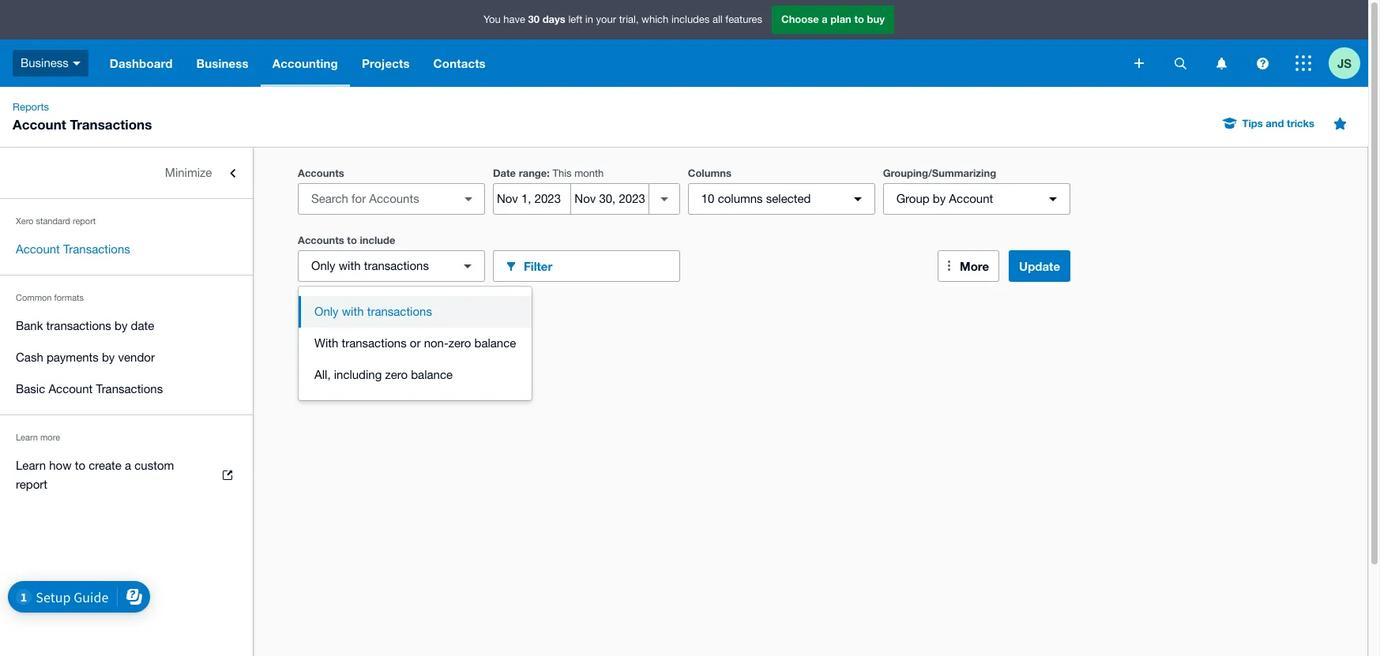 Task type: locate. For each thing, give the bounding box(es) containing it.
reports link
[[6, 100, 55, 115]]

with inside popup button
[[339, 259, 361, 273]]

0 horizontal spatial svg image
[[73, 61, 80, 65]]

30
[[528, 13, 540, 25]]

1 vertical spatial report
[[16, 478, 47, 492]]

account down xero
[[16, 243, 60, 256]]

columns
[[688, 167, 732, 179]]

report
[[73, 217, 96, 226], [16, 478, 47, 492]]

account inside account transactions link
[[16, 243, 60, 256]]

with down accounts to include
[[339, 259, 361, 273]]

account
[[13, 116, 66, 133], [950, 192, 994, 206], [16, 243, 60, 256], [49, 383, 93, 396]]

features
[[726, 14, 763, 25]]

account down payments
[[49, 383, 93, 396]]

0 horizontal spatial business
[[21, 56, 69, 69]]

bank
[[16, 319, 43, 333]]

banner
[[0, 0, 1369, 87]]

zero right the or
[[449, 337, 471, 350]]

plan
[[831, 13, 852, 25]]

learn
[[16, 433, 38, 443], [16, 459, 46, 473]]

2 learn from the top
[[16, 459, 46, 473]]

to right how
[[75, 459, 85, 473]]

tips and tricks button
[[1214, 111, 1325, 136]]

0 vertical spatial to
[[855, 13, 865, 25]]

transactions down include
[[364, 259, 429, 273]]

only inside popup button
[[311, 259, 336, 273]]

transactions down cash payments by vendor link in the left bottom of the page
[[96, 383, 163, 396]]

2 accounts from the top
[[298, 234, 344, 247]]

Select end date field
[[572, 184, 649, 214]]

1 vertical spatial only with transactions
[[315, 305, 432, 319]]

2 vertical spatial to
[[75, 459, 85, 473]]

accounts to include
[[298, 234, 396, 247]]

transactions up all, including zero balance
[[342, 337, 407, 350]]

only with transactions down only with transactions popup button in the top left of the page
[[315, 305, 432, 319]]

basic account transactions
[[16, 383, 163, 396]]

bank transactions by date link
[[0, 311, 253, 342]]

update button
[[1009, 251, 1071, 282]]

filter
[[524, 259, 553, 273]]

zero
[[449, 337, 471, 350], [385, 368, 408, 382]]

by down grouping/summarizing
[[933, 192, 946, 206]]

transactions down xero standard report
[[63, 243, 130, 256]]

business button
[[0, 40, 98, 87]]

0 horizontal spatial to
[[75, 459, 85, 473]]

1 horizontal spatial business
[[196, 56, 249, 70]]

by left 'vendor'
[[102, 351, 115, 364]]

a left plan
[[822, 13, 828, 25]]

1 vertical spatial with
[[342, 305, 364, 319]]

0 vertical spatial only
[[311, 259, 336, 273]]

by
[[933, 192, 946, 206], [115, 319, 128, 333], [102, 351, 115, 364]]

account inside group by account popup button
[[950, 192, 994, 206]]

transactions inside reports account transactions
[[70, 116, 152, 133]]

transactions inside account transactions link
[[63, 243, 130, 256]]

group by account
[[897, 192, 994, 206]]

grouping/summarizing
[[883, 167, 997, 179]]

0 vertical spatial by
[[933, 192, 946, 206]]

which
[[642, 14, 669, 25]]

navigation
[[98, 40, 1124, 87]]

learn left the more
[[16, 433, 38, 443]]

basic
[[16, 383, 45, 396]]

account down grouping/summarizing
[[950, 192, 994, 206]]

transactions for reports account transactions
[[70, 116, 152, 133]]

account inside "basic account transactions" "link"
[[49, 383, 93, 396]]

minimize button
[[0, 157, 253, 189]]

only with transactions for only with transactions popup button in the top left of the page
[[311, 259, 429, 273]]

1 learn from the top
[[16, 433, 38, 443]]

date range : this month
[[493, 167, 604, 179]]

only down accounts to include
[[311, 259, 336, 273]]

learn inside learn how to create a custom report
[[16, 459, 46, 473]]

business button
[[185, 40, 261, 87]]

accounts left include
[[298, 234, 344, 247]]

zero down with transactions or non-zero balance button
[[385, 368, 408, 382]]

1 horizontal spatial a
[[822, 13, 828, 25]]

learn for learn more
[[16, 433, 38, 443]]

svg image
[[1296, 55, 1312, 71], [1257, 57, 1269, 69], [1135, 58, 1145, 68]]

0 vertical spatial a
[[822, 13, 828, 25]]

0 vertical spatial transactions
[[70, 116, 152, 133]]

only with transactions inside button
[[315, 305, 432, 319]]

balance right the non-
[[475, 337, 516, 350]]

1 vertical spatial accounts
[[298, 234, 344, 247]]

reports
[[13, 101, 49, 113]]

filter button
[[493, 251, 680, 282]]

only with transactions
[[311, 259, 429, 273], [315, 305, 432, 319]]

bank transactions by date
[[16, 319, 154, 333]]

by inside popup button
[[933, 192, 946, 206]]

1 horizontal spatial zero
[[449, 337, 471, 350]]

accounts up search for accounts text box
[[298, 167, 344, 179]]

transactions inside "basic account transactions" "link"
[[96, 383, 163, 396]]

0 vertical spatial accounts
[[298, 167, 344, 179]]

accounts
[[298, 167, 344, 179], [298, 234, 344, 247]]

minimize
[[165, 166, 212, 179]]

only
[[311, 259, 336, 273], [315, 305, 339, 319]]

1 vertical spatial transactions
[[63, 243, 130, 256]]

group
[[897, 192, 930, 206]]

account down reports link
[[13, 116, 66, 133]]

0 horizontal spatial a
[[125, 459, 131, 473]]

with
[[339, 259, 361, 273], [342, 305, 364, 319]]

svg image inside business popup button
[[73, 61, 80, 65]]

balance
[[475, 337, 516, 350], [411, 368, 453, 382]]

by left date
[[115, 319, 128, 333]]

business
[[21, 56, 69, 69], [196, 56, 249, 70]]

1 vertical spatial zero
[[385, 368, 408, 382]]

with for only with transactions popup button in the top left of the page
[[339, 259, 361, 273]]

only with transactions inside popup button
[[311, 259, 429, 273]]

js
[[1338, 56, 1352, 70]]

0 horizontal spatial report
[[16, 478, 47, 492]]

transactions up minimize button
[[70, 116, 152, 133]]

1 vertical spatial only
[[315, 305, 339, 319]]

report up account transactions
[[73, 217, 96, 226]]

remove from favorites image
[[1325, 107, 1356, 139]]

None field
[[298, 183, 485, 215]]

choose
[[782, 13, 819, 25]]

cash payments by vendor link
[[0, 342, 253, 374]]

1 vertical spatial balance
[[411, 368, 453, 382]]

columns
[[718, 192, 763, 206]]

all, including zero balance button
[[299, 360, 532, 391]]

to left buy
[[855, 13, 865, 25]]

transactions
[[364, 259, 429, 273], [367, 305, 432, 319], [46, 319, 111, 333], [342, 337, 407, 350]]

non-
[[424, 337, 449, 350]]

list box
[[299, 287, 532, 401]]

1 vertical spatial learn
[[16, 459, 46, 473]]

all
[[713, 14, 723, 25]]

transactions down the "formats"
[[46, 319, 111, 333]]

group
[[299, 287, 532, 401]]

0 vertical spatial only with transactions
[[311, 259, 429, 273]]

1 horizontal spatial report
[[73, 217, 96, 226]]

0 vertical spatial report
[[73, 217, 96, 226]]

1 vertical spatial to
[[347, 234, 357, 247]]

tricks
[[1288, 117, 1315, 130]]

only inside button
[[315, 305, 339, 319]]

learn down learn more
[[16, 459, 46, 473]]

you
[[484, 14, 501, 25]]

custom
[[135, 459, 174, 473]]

0 horizontal spatial balance
[[411, 368, 453, 382]]

1 vertical spatial by
[[115, 319, 128, 333]]

report inside learn how to create a custom report
[[16, 478, 47, 492]]

a right create
[[125, 459, 131, 473]]

with inside button
[[342, 305, 364, 319]]

accounting button
[[261, 40, 350, 87]]

transactions
[[70, 116, 152, 133], [63, 243, 130, 256], [96, 383, 163, 396]]

1 vertical spatial a
[[125, 459, 131, 473]]

including
[[334, 368, 382, 382]]

0 vertical spatial learn
[[16, 433, 38, 443]]

days
[[543, 13, 566, 25]]

to inside banner
[[855, 13, 865, 25]]

buy
[[868, 13, 885, 25]]

with down only with transactions popup button in the top left of the page
[[342, 305, 364, 319]]

you have 30 days left in your trial, which includes all features
[[484, 13, 763, 25]]

accounting
[[272, 56, 338, 70]]

dashboard link
[[98, 40, 185, 87]]

only up with
[[315, 305, 339, 319]]

0 vertical spatial with
[[339, 259, 361, 273]]

only with transactions down include
[[311, 259, 429, 273]]

your
[[596, 14, 617, 25]]

balance down the non-
[[411, 368, 453, 382]]

2 horizontal spatial to
[[855, 13, 865, 25]]

svg image
[[1175, 57, 1187, 69], [1217, 57, 1227, 69], [73, 61, 80, 65]]

only with transactions for only with transactions button
[[315, 305, 432, 319]]

to left include
[[347, 234, 357, 247]]

2 vertical spatial by
[[102, 351, 115, 364]]

navigation containing dashboard
[[98, 40, 1124, 87]]

date
[[493, 167, 516, 179]]

a inside learn how to create a custom report
[[125, 459, 131, 473]]

2 vertical spatial transactions
[[96, 383, 163, 396]]

range
[[519, 167, 547, 179]]

learn for learn how to create a custom report
[[16, 459, 46, 473]]

report down learn more
[[16, 478, 47, 492]]

business inside dropdown button
[[196, 56, 249, 70]]

0 vertical spatial balance
[[475, 337, 516, 350]]

only for only with transactions popup button in the top left of the page
[[311, 259, 336, 273]]

0 vertical spatial zero
[[449, 337, 471, 350]]

1 accounts from the top
[[298, 167, 344, 179]]



Task type: vqa. For each thing, say whether or not it's contained in the screenshot.
the topmost zero
yes



Task type: describe. For each thing, give the bounding box(es) containing it.
in
[[586, 14, 594, 25]]

account transactions link
[[0, 234, 253, 266]]

accounts for accounts
[[298, 167, 344, 179]]

a inside banner
[[822, 13, 828, 25]]

more
[[40, 433, 60, 443]]

basic account transactions link
[[0, 374, 253, 405]]

learn how to create a custom report link
[[0, 451, 253, 501]]

account inside reports account transactions
[[13, 116, 66, 133]]

with transactions or non-zero balance
[[315, 337, 516, 350]]

common
[[16, 293, 52, 303]]

xero standard report
[[16, 217, 96, 226]]

10 columns selected
[[702, 192, 811, 206]]

1 horizontal spatial svg image
[[1175, 57, 1187, 69]]

transactions up with transactions or non-zero balance
[[367, 305, 432, 319]]

projects button
[[350, 40, 422, 87]]

dashboard
[[110, 56, 173, 70]]

include
[[360, 234, 396, 247]]

learn more
[[16, 433, 60, 443]]

contacts
[[434, 56, 486, 70]]

xero
[[16, 217, 34, 226]]

tips and tricks
[[1243, 117, 1315, 130]]

projects
[[362, 56, 410, 70]]

navigation inside banner
[[98, 40, 1124, 87]]

transactions inside popup button
[[364, 259, 429, 273]]

learn how to create a custom report
[[16, 459, 174, 492]]

more button
[[938, 251, 1000, 282]]

all,
[[315, 368, 331, 382]]

1 horizontal spatial to
[[347, 234, 357, 247]]

10
[[702, 192, 715, 206]]

list of convenience dates image
[[649, 183, 680, 215]]

standard
[[36, 217, 70, 226]]

account transactions
[[16, 243, 130, 256]]

2 horizontal spatial svg image
[[1217, 57, 1227, 69]]

contacts button
[[422, 40, 498, 87]]

selected
[[767, 192, 811, 206]]

or
[[410, 337, 421, 350]]

only for only with transactions button
[[315, 305, 339, 319]]

how
[[49, 459, 72, 473]]

with transactions or non-zero balance button
[[299, 328, 532, 360]]

0 horizontal spatial zero
[[385, 368, 408, 382]]

by for date
[[115, 319, 128, 333]]

more
[[960, 259, 990, 273]]

:
[[547, 167, 550, 179]]

0 horizontal spatial svg image
[[1135, 58, 1145, 68]]

cash
[[16, 351, 43, 364]]

vendor
[[118, 351, 155, 364]]

month
[[575, 168, 604, 179]]

group containing only with transactions
[[299, 287, 532, 401]]

group by account button
[[883, 183, 1071, 215]]

trial,
[[619, 14, 639, 25]]

open image
[[453, 183, 484, 215]]

to inside learn how to create a custom report
[[75, 459, 85, 473]]

only with transactions button
[[299, 296, 532, 328]]

list box containing only with transactions
[[299, 287, 532, 401]]

banner containing js
[[0, 0, 1369, 87]]

only with transactions button
[[298, 251, 485, 282]]

with for only with transactions button
[[342, 305, 364, 319]]

with
[[315, 337, 339, 350]]

1 horizontal spatial svg image
[[1257, 57, 1269, 69]]

accounts for accounts to include
[[298, 234, 344, 247]]

2 horizontal spatial svg image
[[1296, 55, 1312, 71]]

left
[[569, 14, 583, 25]]

tips
[[1243, 117, 1264, 130]]

by for vendor
[[102, 351, 115, 364]]

includes
[[672, 14, 710, 25]]

all, including zero balance
[[315, 368, 453, 382]]

1 horizontal spatial balance
[[475, 337, 516, 350]]

common formats
[[16, 293, 84, 303]]

date
[[131, 319, 154, 333]]

choose a plan to buy
[[782, 13, 885, 25]]

Search for Accounts text field
[[299, 184, 456, 214]]

js button
[[1329, 40, 1369, 87]]

create
[[89, 459, 122, 473]]

Select start date field
[[494, 184, 571, 214]]

formats
[[54, 293, 84, 303]]

business inside popup button
[[21, 56, 69, 69]]

payments
[[47, 351, 99, 364]]

have
[[504, 14, 526, 25]]

cash payments by vendor
[[16, 351, 155, 364]]

reports account transactions
[[13, 101, 152, 133]]

this
[[553, 168, 572, 179]]

and
[[1267, 117, 1285, 130]]

transactions for basic account transactions
[[96, 383, 163, 396]]

update
[[1020, 259, 1061, 273]]



